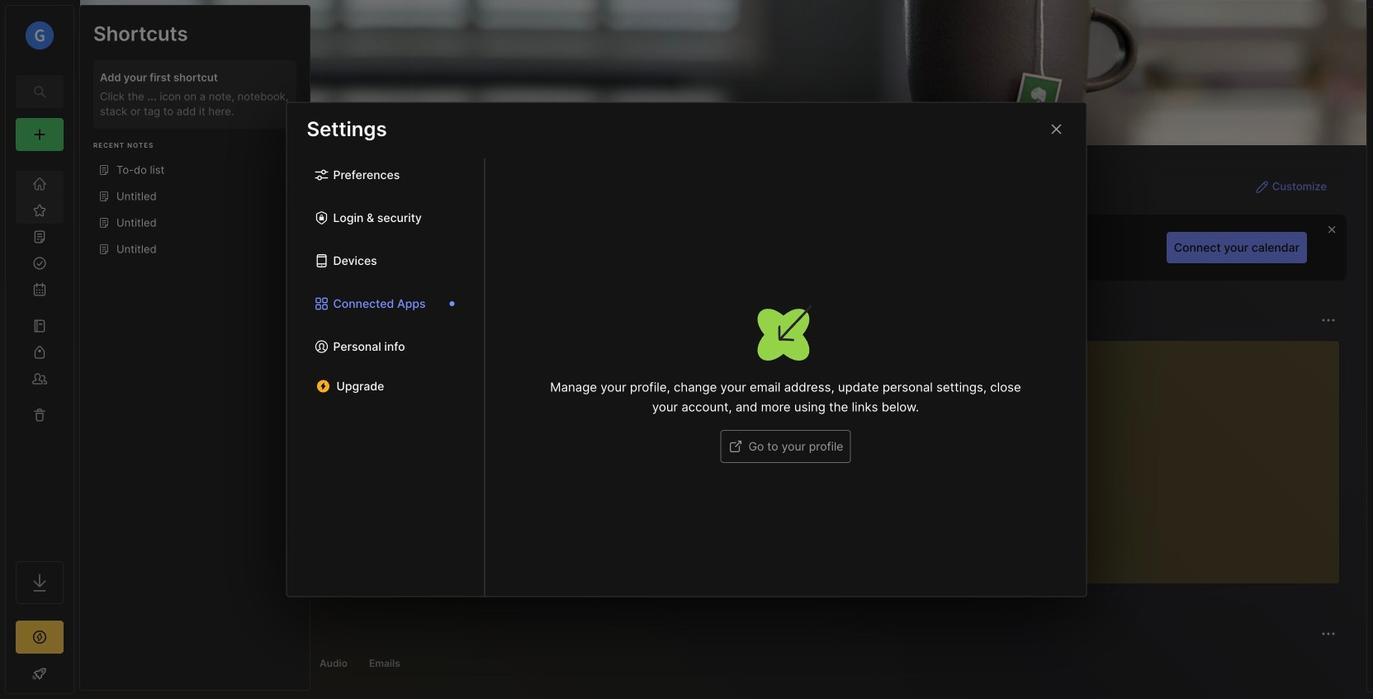 Task type: locate. For each thing, give the bounding box(es) containing it.
tab list
[[287, 159, 485, 597], [110, 340, 916, 360], [110, 654, 1333, 674]]

tree
[[6, 161, 73, 547]]

Start writing… text field
[[956, 341, 1338, 571]]

tree inside main element
[[6, 161, 73, 547]]

upgrade image
[[30, 627, 50, 647]]

row group
[[107, 370, 850, 594]]

close image
[[1046, 119, 1066, 139]]

edit search image
[[30, 82, 50, 102]]

tab
[[110, 340, 158, 360], [165, 340, 232, 360], [110, 654, 173, 674], [236, 654, 305, 674], [312, 654, 355, 674], [362, 654, 408, 674]]



Task type: vqa. For each thing, say whether or not it's contained in the screenshot.
Close image at the right top of page
yes



Task type: describe. For each thing, give the bounding box(es) containing it.
main element
[[0, 0, 79, 699]]

home image
[[31, 176, 48, 192]]



